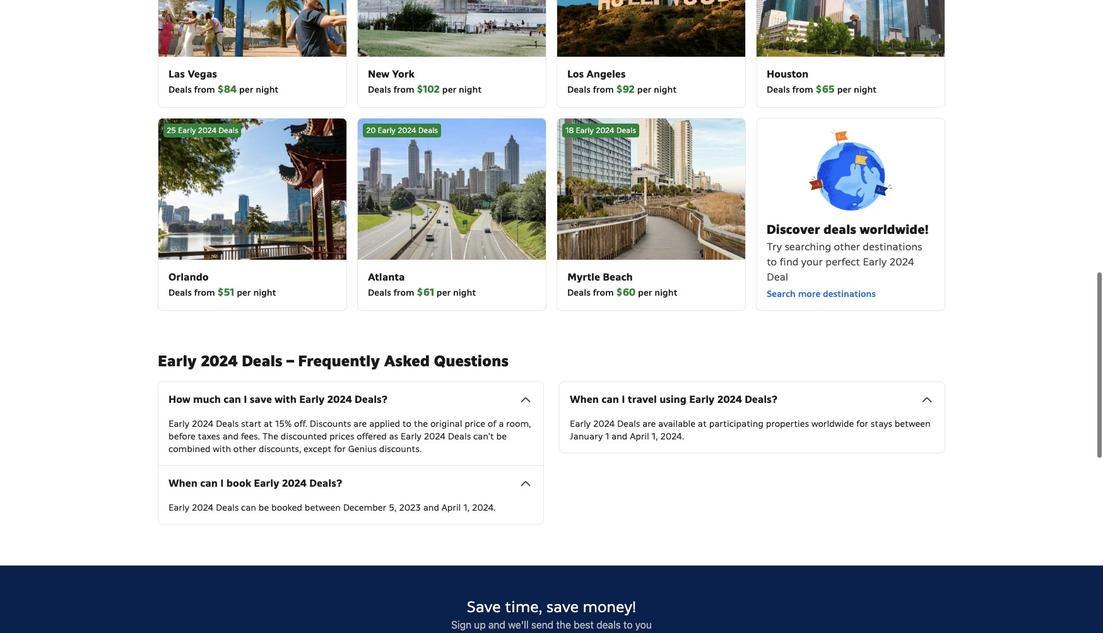 Task type: locate. For each thing, give the bounding box(es) containing it.
frequently
[[298, 351, 380, 371]]

early up january
[[570, 418, 591, 430]]

2 are from the left
[[642, 418, 656, 430]]

myrtle beach image
[[557, 119, 745, 260]]

york
[[392, 68, 415, 81]]

deals down orlando
[[168, 287, 192, 298]]

0 vertical spatial 2024.
[[660, 431, 684, 442]]

2024 down the original
[[424, 431, 446, 442]]

1 horizontal spatial when
[[570, 393, 599, 406]]

0 vertical spatial other
[[834, 240, 860, 254]]

early
[[178, 126, 196, 135], [378, 126, 396, 135], [576, 126, 594, 135], [863, 255, 887, 269], [158, 351, 197, 371], [299, 393, 325, 406], [689, 393, 715, 406], [168, 418, 189, 430], [570, 418, 591, 430], [401, 431, 421, 442], [254, 477, 279, 490], [168, 502, 189, 514]]

2024 up "booked"
[[282, 477, 307, 490]]

be inside early 2024 deals start at 15% off. discounts are applied to the original price of a room, before taxes and fees. the discounted prices offered as early 2024 deals can't be combined with other discounts, except for genius discounts.
[[496, 431, 507, 442]]

are inside early 2024 deals are available at participating properties worldwide for stays between january 1 and april 1, 2024.
[[642, 418, 656, 430]]

when can i travel using early 2024 deals? button
[[570, 392, 935, 408]]

when
[[570, 393, 599, 406], [168, 477, 197, 490]]

can left travel in the right of the page
[[602, 393, 619, 406]]

atlanta deals from $61 per night
[[368, 271, 476, 299]]

deals down book
[[216, 502, 239, 514]]

per inside atlanta deals from $61 per night
[[437, 287, 451, 298]]

1 vertical spatial the
[[556, 620, 571, 631]]

2024 up participating
[[717, 393, 742, 406]]

2 horizontal spatial deals?
[[745, 393, 778, 406]]

orlando image
[[158, 119, 346, 260]]

0 vertical spatial april
[[630, 431, 649, 442]]

$60
[[616, 286, 636, 299]]

from inside myrtle beach deals from $60 per night
[[593, 287, 614, 298]]

between
[[895, 418, 931, 430], [305, 502, 341, 514]]

deals down houston
[[767, 84, 790, 96]]

1 vertical spatial save
[[546, 598, 579, 617]]

deals inside myrtle beach deals from $60 per night
[[567, 287, 591, 298]]

0 vertical spatial when
[[570, 393, 599, 406]]

april right 2023
[[442, 502, 461, 514]]

and right 'up'
[[488, 620, 505, 631]]

per inside las vegas deals from $84 per night
[[239, 84, 253, 96]]

save inside save time, save money! sign up and we'll send the best deals to you
[[546, 598, 579, 617]]

and inside early 2024 deals are available at participating properties worldwide for stays between january 1 and april 1, 2024.
[[612, 431, 628, 442]]

deals?
[[355, 393, 388, 406], [745, 393, 778, 406], [309, 477, 342, 490]]

night inside myrtle beach deals from $60 per night
[[655, 287, 677, 298]]

other inside early 2024 deals start at 15% off. discounts are applied to the original price of a room, before taxes and fees. the discounted prices offered as early 2024 deals can't be combined with other discounts, except for genius discounts.
[[233, 444, 256, 455]]

for down prices in the bottom left of the page
[[334, 444, 346, 455]]

and
[[223, 431, 238, 442], [612, 431, 628, 442], [423, 502, 439, 514], [488, 620, 505, 631]]

0 horizontal spatial april
[[442, 502, 461, 514]]

between right stays
[[895, 418, 931, 430]]

1 vertical spatial when
[[168, 477, 197, 490]]

deals down atlanta
[[368, 287, 391, 298]]

early down the 'combined'
[[168, 502, 189, 514]]

los angeles image
[[557, 0, 745, 57]]

are up offered
[[353, 418, 367, 430]]

from left "$51" on the left top
[[194, 287, 215, 298]]

when for when can i book early 2024 deals?
[[168, 477, 197, 490]]

0 vertical spatial 1,
[[652, 431, 658, 442]]

genius
[[348, 444, 377, 455]]

0 horizontal spatial at
[[264, 418, 273, 430]]

0 horizontal spatial when
[[168, 477, 197, 490]]

and inside early 2024 deals start at 15% off. discounts are applied to the original price of a room, before taxes and fees. the discounted prices offered as early 2024 deals can't be combined with other discounts, except for genius discounts.
[[223, 431, 238, 442]]

the
[[262, 431, 278, 442]]

up
[[474, 620, 486, 631]]

1, right 2023
[[463, 502, 469, 514]]

2024 up 1
[[593, 418, 615, 430]]

deals inside orlando deals from $51 per night
[[168, 287, 192, 298]]

deals down the los
[[567, 84, 591, 96]]

1 horizontal spatial with
[[275, 393, 296, 406]]

15%
[[275, 418, 292, 430]]

per right $92
[[637, 84, 651, 96]]

to down try
[[767, 255, 777, 269]]

new york image
[[358, 0, 546, 57]]

other inside discover deals worldwide! try searching other destinations to find your perfect early 2024 deal search more destinations
[[834, 240, 860, 254]]

are down travel in the right of the page
[[642, 418, 656, 430]]

can
[[224, 393, 241, 406], [602, 393, 619, 406], [200, 477, 218, 490], [241, 502, 256, 514]]

april inside early 2024 deals are available at participating properties worldwide for stays between january 1 and april 1, 2024.
[[630, 431, 649, 442]]

houston image
[[757, 0, 945, 57]]

early right perfect
[[863, 255, 887, 269]]

1 vertical spatial with
[[213, 444, 231, 455]]

1 vertical spatial be
[[259, 502, 269, 514]]

0 horizontal spatial between
[[305, 502, 341, 514]]

0 horizontal spatial 2024.
[[472, 502, 496, 514]]

i
[[244, 393, 247, 406], [622, 393, 625, 406], [220, 477, 224, 490]]

april
[[630, 431, 649, 442], [442, 502, 461, 514]]

early right using
[[689, 393, 715, 406]]

deals down myrtle
[[567, 287, 591, 298]]

0 vertical spatial between
[[895, 418, 931, 430]]

destinations
[[863, 240, 922, 254], [823, 288, 876, 300]]

early 2024 deals are available at participating properties worldwide for stays between january 1 and april 1, 2024.
[[570, 418, 931, 442]]

for inside early 2024 deals start at 15% off. discounts are applied to the original price of a room, before taxes and fees. the discounted prices offered as early 2024 deals can't be combined with other discounts, except for genius discounts.
[[334, 444, 346, 455]]

january
[[570, 431, 603, 442]]

night right $102
[[459, 84, 482, 96]]

book
[[226, 477, 251, 490]]

las vegas deals from $84 per night
[[168, 68, 279, 96]]

perfect
[[826, 255, 860, 269]]

0 vertical spatial deals
[[823, 221, 856, 238]]

as
[[389, 431, 398, 442]]

booked
[[271, 502, 302, 514]]

can't
[[473, 431, 494, 442]]

1 horizontal spatial april
[[630, 431, 649, 442]]

i up start on the bottom of page
[[244, 393, 247, 406]]

night right $92
[[654, 84, 677, 96]]

2024 down "when can i book early 2024 deals?"
[[192, 502, 213, 514]]

best
[[574, 620, 594, 631]]

to inside save time, save money! sign up and we'll send the best deals to you
[[623, 620, 633, 631]]

2 vertical spatial to
[[623, 620, 633, 631]]

0 horizontal spatial 1,
[[463, 502, 469, 514]]

1 at from the left
[[264, 418, 273, 430]]

2 at from the left
[[698, 418, 707, 430]]

and right 1
[[612, 431, 628, 442]]

night right the $60
[[655, 287, 677, 298]]

1 vertical spatial to
[[402, 418, 411, 430]]

0 vertical spatial be
[[496, 431, 507, 442]]

early 2024 deals – frequently asked questions
[[158, 351, 508, 371]]

0 horizontal spatial save
[[250, 393, 272, 406]]

0 horizontal spatial be
[[259, 502, 269, 514]]

the left the original
[[414, 418, 428, 430]]

from down beach
[[593, 287, 614, 298]]

1 horizontal spatial for
[[856, 418, 868, 430]]

can down "when can i book early 2024 deals?"
[[241, 502, 256, 514]]

from
[[194, 84, 215, 96], [393, 84, 414, 96], [593, 84, 614, 96], [792, 84, 813, 96], [194, 287, 215, 298], [393, 287, 414, 298], [593, 287, 614, 298]]

1, down travel in the right of the page
[[652, 431, 658, 442]]

0 vertical spatial for
[[856, 418, 868, 430]]

searching
[[785, 240, 831, 254]]

i left book
[[220, 477, 224, 490]]

myrtle beach deals from $60 per night
[[567, 271, 677, 299]]

atlanta
[[368, 271, 405, 284]]

night inside las vegas deals from $84 per night
[[256, 84, 279, 96]]

night right the $65
[[854, 84, 877, 96]]

try
[[767, 240, 782, 254]]

room,
[[506, 418, 531, 430]]

available
[[658, 418, 695, 430]]

2 horizontal spatial i
[[622, 393, 625, 406]]

early right 18
[[576, 126, 594, 135]]

with up 15%
[[275, 393, 296, 406]]

deals? up applied
[[355, 393, 388, 406]]

early right book
[[254, 477, 279, 490]]

with
[[275, 393, 296, 406], [213, 444, 231, 455]]

deals
[[823, 221, 856, 238], [596, 620, 621, 631]]

per right $61
[[437, 287, 451, 298]]

at up the
[[264, 418, 273, 430]]

0 horizontal spatial for
[[334, 444, 346, 455]]

from inside las vegas deals from $84 per night
[[194, 84, 215, 96]]

from down houston
[[792, 84, 813, 96]]

0 horizontal spatial other
[[233, 444, 256, 455]]

for left stays
[[856, 418, 868, 430]]

from down vegas
[[194, 84, 215, 96]]

$84
[[217, 83, 237, 96]]

1 vertical spatial for
[[334, 444, 346, 455]]

deals down $102
[[418, 126, 438, 135]]

2023
[[399, 502, 421, 514]]

i for when can i travel using early 2024 deals?
[[622, 393, 625, 406]]

from left $61
[[393, 287, 414, 298]]

deals down $92
[[616, 126, 636, 135]]

the left best
[[556, 620, 571, 631]]

when up january
[[570, 393, 599, 406]]

the
[[414, 418, 428, 430], [556, 620, 571, 631]]

per right "$51" on the left top
[[237, 287, 251, 298]]

other up perfect
[[834, 240, 860, 254]]

vegas
[[188, 68, 217, 81]]

between right "booked"
[[305, 502, 341, 514]]

1 horizontal spatial 1,
[[652, 431, 658, 442]]

be left "booked"
[[259, 502, 269, 514]]

deals? up early 2024 deals can be booked between december 5, 2023 and april 1, 2024.
[[309, 477, 342, 490]]

0 horizontal spatial deals
[[596, 620, 621, 631]]

1 horizontal spatial to
[[623, 620, 633, 631]]

other down fees.
[[233, 444, 256, 455]]

early inside early 2024 deals are available at participating properties worldwide for stays between january 1 and april 1, 2024.
[[570, 418, 591, 430]]

per right the $60
[[638, 287, 652, 298]]

and right 2023
[[423, 502, 439, 514]]

other
[[834, 240, 860, 254], [233, 444, 256, 455]]

1 horizontal spatial the
[[556, 620, 571, 631]]

0 vertical spatial the
[[414, 418, 428, 430]]

deals down travel in the right of the page
[[617, 418, 640, 430]]

and left fees.
[[223, 431, 238, 442]]

1 are from the left
[[353, 418, 367, 430]]

to left you
[[623, 620, 633, 631]]

18
[[565, 126, 574, 135]]

1 horizontal spatial deals
[[823, 221, 856, 238]]

1 vertical spatial 1,
[[463, 502, 469, 514]]

0 vertical spatial save
[[250, 393, 272, 406]]

0 horizontal spatial are
[[353, 418, 367, 430]]

deals inside las vegas deals from $84 per night
[[168, 84, 192, 96]]

from inside houston deals from $65 per night
[[792, 84, 813, 96]]

early right 20
[[378, 126, 396, 135]]

save up start on the bottom of page
[[250, 393, 272, 406]]

las
[[168, 68, 185, 81]]

orlando deals from $51 per night
[[168, 271, 276, 299]]

2024 right 18
[[596, 126, 614, 135]]

be
[[496, 431, 507, 442], [259, 502, 269, 514]]

deals? up early 2024 deals are available at participating properties worldwide for stays between january 1 and april 1, 2024.
[[745, 393, 778, 406]]

per right $84
[[239, 84, 253, 96]]

0 vertical spatial to
[[767, 255, 777, 269]]

–
[[286, 351, 294, 371]]

save up send
[[546, 598, 579, 617]]

night inside new york deals from $102 per night
[[459, 84, 482, 96]]

1 vertical spatial other
[[233, 444, 256, 455]]

18 early 2024 deals
[[565, 126, 636, 135]]

1 horizontal spatial are
[[642, 418, 656, 430]]

1 horizontal spatial other
[[834, 240, 860, 254]]

0 horizontal spatial i
[[220, 477, 224, 490]]

per inside the los angeles deals from $92 per night
[[637, 84, 651, 96]]

5,
[[389, 502, 397, 514]]

deal
[[767, 271, 788, 284]]

april right 1
[[630, 431, 649, 442]]

1, inside early 2024 deals are available at participating properties worldwide for stays between january 1 and april 1, 2024.
[[652, 431, 658, 442]]

deals up perfect
[[823, 221, 856, 238]]

per
[[239, 84, 253, 96], [442, 84, 456, 96], [637, 84, 651, 96], [837, 84, 851, 96], [237, 287, 251, 298], [437, 287, 451, 298], [638, 287, 652, 298]]

2024 inside early 2024 deals are available at participating properties worldwide for stays between january 1 and april 1, 2024.
[[593, 418, 615, 430]]

0 horizontal spatial with
[[213, 444, 231, 455]]

new york deals from $102 per night
[[368, 68, 482, 96]]

1 vertical spatial 2024.
[[472, 502, 496, 514]]

destinations down worldwide!
[[863, 240, 922, 254]]

early up discounts.
[[401, 431, 421, 442]]

to
[[767, 255, 777, 269], [402, 418, 411, 430], [623, 620, 633, 631]]

destinations down perfect
[[823, 288, 876, 300]]

1 horizontal spatial between
[[895, 418, 931, 430]]

2024 up taxes in the bottom left of the page
[[192, 418, 213, 430]]

for
[[856, 418, 868, 430], [334, 444, 346, 455]]

night right $84
[[256, 84, 279, 96]]

more
[[798, 288, 821, 300]]

1 horizontal spatial deals?
[[355, 393, 388, 406]]

at right available
[[698, 418, 707, 430]]

0 horizontal spatial the
[[414, 418, 428, 430]]

night right "$51" on the left top
[[253, 287, 276, 298]]

1 vertical spatial april
[[442, 502, 461, 514]]

1 horizontal spatial at
[[698, 418, 707, 430]]

to right applied
[[402, 418, 411, 430]]

2024 down worldwide!
[[889, 255, 914, 269]]

from down york
[[393, 84, 414, 96]]

questions
[[434, 351, 508, 371]]

1 vertical spatial deals
[[596, 620, 621, 631]]

the inside early 2024 deals start at 15% off. discounts are applied to the original price of a room, before taxes and fees. the discounted prices offered as early 2024 deals can't be combined with other discounts, except for genius discounts.
[[414, 418, 428, 430]]

2 horizontal spatial to
[[767, 255, 777, 269]]

at
[[264, 418, 273, 430], [698, 418, 707, 430]]

early up how
[[158, 351, 197, 371]]

per inside houston deals from $65 per night
[[837, 84, 851, 96]]

deals down $84
[[219, 126, 238, 135]]

be down a
[[496, 431, 507, 442]]

price
[[465, 418, 485, 430]]

1 horizontal spatial 2024.
[[660, 431, 684, 442]]

deals down money!
[[596, 620, 621, 631]]

from down angeles
[[593, 84, 614, 96]]

0 vertical spatial with
[[275, 393, 296, 406]]

from inside new york deals from $102 per night
[[393, 84, 414, 96]]

25 early 2024 deals
[[167, 126, 238, 135]]

deals down las
[[168, 84, 192, 96]]

deals inside houston deals from $65 per night
[[767, 84, 790, 96]]

1,
[[652, 431, 658, 442], [463, 502, 469, 514]]

night right $61
[[453, 287, 476, 298]]

when down the 'combined'
[[168, 477, 197, 490]]

1 horizontal spatial save
[[546, 598, 579, 617]]

night inside orlando deals from $51 per night
[[253, 287, 276, 298]]

per right the $65
[[837, 84, 851, 96]]

between inside early 2024 deals are available at participating properties worldwide for stays between january 1 and april 1, 2024.
[[895, 418, 931, 430]]

the inside save time, save money! sign up and we'll send the best deals to you
[[556, 620, 571, 631]]

0 horizontal spatial to
[[402, 418, 411, 430]]

1 horizontal spatial be
[[496, 431, 507, 442]]



Task type: describe. For each thing, give the bounding box(es) containing it.
per inside new york deals from $102 per night
[[442, 84, 456, 96]]

early 2024 deals start at 15% off. discounts are applied to the original price of a room, before taxes and fees. the discounted prices offered as early 2024 deals can't be combined with other discounts, except for genius discounts.
[[168, 418, 531, 455]]

discover
[[767, 221, 820, 238]]

send
[[531, 620, 554, 631]]

search more destinations button
[[767, 288, 876, 300]]

$92
[[616, 83, 635, 96]]

deals inside atlanta deals from $61 per night
[[368, 287, 391, 298]]

save time, save money! sign up and we'll send the best deals to you
[[451, 598, 652, 631]]

time,
[[505, 598, 542, 617]]

you
[[635, 620, 652, 631]]

$65
[[816, 83, 835, 96]]

houston
[[767, 68, 809, 81]]

deals up taxes in the bottom left of the page
[[216, 418, 239, 430]]

deals inside the los angeles deals from $92 per night
[[567, 84, 591, 96]]

before
[[168, 431, 196, 442]]

your
[[801, 255, 823, 269]]

early up before at the bottom left of page
[[168, 418, 189, 430]]

original
[[430, 418, 462, 430]]

per inside myrtle beach deals from $60 per night
[[638, 287, 652, 298]]

$61
[[417, 286, 434, 299]]

deals inside new york deals from $102 per night
[[368, 84, 391, 96]]

worldwide!
[[860, 221, 929, 238]]

how
[[168, 393, 190, 406]]

night inside the los angeles deals from $92 per night
[[654, 84, 677, 96]]

1 vertical spatial destinations
[[823, 288, 876, 300]]

$51
[[217, 286, 234, 299]]

worldwide
[[811, 418, 854, 430]]

early right 25
[[178, 126, 196, 135]]

2024 inside discover deals worldwide! try searching other destinations to find your perfect early 2024 deal search more destinations
[[889, 255, 914, 269]]

1
[[605, 431, 609, 442]]

and inside save time, save money! sign up and we'll send the best deals to you
[[488, 620, 505, 631]]

a
[[499, 418, 504, 430]]

when can i book early 2024 deals?
[[168, 477, 342, 490]]

save
[[467, 598, 501, 617]]

how much can i save with early 2024 deals? button
[[168, 392, 533, 408]]

beach
[[603, 271, 633, 284]]

deals left –
[[242, 351, 282, 371]]

deals inside discover deals worldwide! try searching other destinations to find your perfect early 2024 deal search more destinations
[[823, 221, 856, 238]]

offered
[[357, 431, 387, 442]]

asked
[[384, 351, 430, 371]]

atlanta image
[[358, 119, 546, 260]]

discounts,
[[259, 444, 301, 455]]

we'll
[[508, 620, 529, 631]]

2024. inside early 2024 deals are available at participating properties worldwide for stays between january 1 and april 1, 2024.
[[660, 431, 684, 442]]

much
[[193, 393, 221, 406]]

of
[[488, 418, 496, 430]]

fees.
[[241, 431, 260, 442]]

myrtle
[[567, 271, 600, 284]]

can right much
[[224, 393, 241, 406]]

2024 right 25
[[198, 126, 217, 135]]

new
[[368, 68, 389, 81]]

december
[[343, 502, 386, 514]]

are inside early 2024 deals start at 15% off. discounts are applied to the original price of a room, before taxes and fees. the discounted prices offered as early 2024 deals can't be combined with other discounts, except for genius discounts.
[[353, 418, 367, 430]]

search
[[767, 288, 796, 300]]

20 early 2024 deals
[[366, 126, 438, 135]]

orlando
[[168, 271, 209, 284]]

early inside discover deals worldwide! try searching other destinations to find your perfect early 2024 deal search more destinations
[[863, 255, 887, 269]]

travel
[[628, 393, 657, 406]]

save inside dropdown button
[[250, 393, 272, 406]]

at inside early 2024 deals are available at participating properties worldwide for stays between january 1 and april 1, 2024.
[[698, 418, 707, 430]]

1 horizontal spatial i
[[244, 393, 247, 406]]

2024 inside when can i book early 2024 deals? dropdown button
[[282, 477, 307, 490]]

from inside atlanta deals from $61 per night
[[393, 287, 414, 298]]

from inside orlando deals from $51 per night
[[194, 287, 215, 298]]

2024 inside when can i travel using early 2024 deals? dropdown button
[[717, 393, 742, 406]]

las vegas image
[[158, 0, 346, 57]]

participating
[[709, 418, 764, 430]]

for inside early 2024 deals are available at participating properties worldwide for stays between january 1 and april 1, 2024.
[[856, 418, 868, 430]]

deals down the original
[[448, 431, 471, 442]]

deals inside save time, save money! sign up and we'll send the best deals to you
[[596, 620, 621, 631]]

$102
[[417, 83, 440, 96]]

los angeles deals from $92 per night
[[567, 68, 677, 96]]

with inside early 2024 deals start at 15% off. discounts are applied to the original price of a room, before taxes and fees. the discounted prices offered as early 2024 deals can't be combined with other discounts, except for genius discounts.
[[213, 444, 231, 455]]

to inside early 2024 deals start at 15% off. discounts are applied to the original price of a room, before taxes and fees. the discounted prices offered as early 2024 deals can't be combined with other discounts, except for genius discounts.
[[402, 418, 411, 430]]

0 horizontal spatial deals?
[[309, 477, 342, 490]]

using
[[660, 393, 687, 406]]

per inside orlando deals from $51 per night
[[237, 287, 251, 298]]

early up off.
[[299, 393, 325, 406]]

night inside atlanta deals from $61 per night
[[453, 287, 476, 298]]

except
[[304, 444, 331, 455]]

0 vertical spatial destinations
[[863, 240, 922, 254]]

night inside houston deals from $65 per night
[[854, 84, 877, 96]]

can left book
[[200, 477, 218, 490]]

prices
[[329, 431, 354, 442]]

find
[[780, 255, 799, 269]]

taxes
[[198, 431, 220, 442]]

from inside the los angeles deals from $92 per night
[[593, 84, 614, 96]]

2024 inside how much can i save with early 2024 deals? dropdown button
[[327, 393, 352, 406]]

discounted
[[281, 431, 327, 442]]

25
[[167, 126, 176, 135]]

how much can i save with early 2024 deals?
[[168, 393, 388, 406]]

sign
[[451, 620, 471, 631]]

combined
[[168, 444, 210, 455]]

2024 right 20
[[398, 126, 416, 135]]

los
[[567, 68, 584, 81]]

at inside early 2024 deals start at 15% off. discounts are applied to the original price of a room, before taxes and fees. the discounted prices offered as early 2024 deals can't be combined with other discounts, except for genius discounts.
[[264, 418, 273, 430]]

early 2024 deals can be booked between december 5, 2023 and april 1, 2024.
[[168, 502, 496, 514]]

discounts
[[310, 418, 351, 430]]

deals inside early 2024 deals are available at participating properties worldwide for stays between january 1 and april 1, 2024.
[[617, 418, 640, 430]]

2024 up much
[[201, 351, 238, 371]]

20
[[366, 126, 376, 135]]

applied
[[369, 418, 400, 430]]

when can i travel using early 2024 deals?
[[570, 393, 778, 406]]

with inside dropdown button
[[275, 393, 296, 406]]

angeles
[[586, 68, 626, 81]]

when can i book early 2024 deals? button
[[168, 476, 533, 492]]

money!
[[583, 598, 636, 617]]

1 vertical spatial between
[[305, 502, 341, 514]]

discover deals worldwide! try searching other destinations to find your perfect early 2024 deal search more destinations
[[767, 221, 929, 300]]

off.
[[294, 418, 307, 430]]

to inside discover deals worldwide! try searching other destinations to find your perfect early 2024 deal search more destinations
[[767, 255, 777, 269]]

i for when can i book early 2024 deals?
[[220, 477, 224, 490]]

start
[[241, 418, 261, 430]]

stays
[[871, 418, 892, 430]]

when for when can i travel using early 2024 deals?
[[570, 393, 599, 406]]

discounts.
[[379, 444, 422, 455]]



Task type: vqa. For each thing, say whether or not it's contained in the screenshot.


